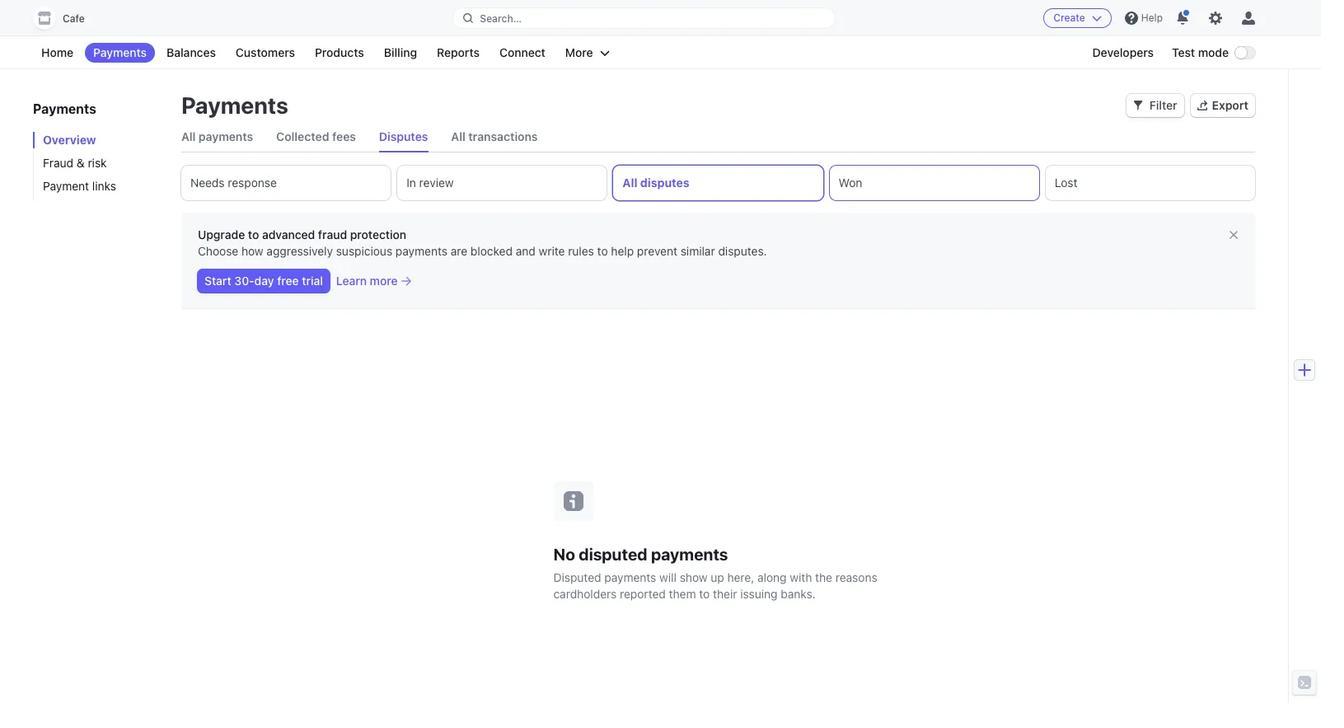 Task type: locate. For each thing, give the bounding box(es) containing it.
cafe
[[63, 12, 85, 25]]

payments inside 'upgrade to advanced fraud protection choose how aggressively suspicious payments are blocked and write rules to help prevent similar disputes.'
[[396, 244, 448, 258]]

all transactions link
[[451, 122, 538, 152]]

trial
[[302, 274, 323, 288]]

tab list up all disputes button
[[181, 122, 1255, 152]]

reported
[[620, 586, 666, 600]]

all transactions
[[451, 129, 538, 143]]

1 vertical spatial tab list
[[181, 166, 1255, 200]]

export button
[[1191, 94, 1255, 117]]

collected fees link
[[276, 122, 356, 152]]

with
[[790, 570, 812, 584]]

1 horizontal spatial to
[[597, 244, 608, 258]]

issuing
[[740, 586, 778, 600]]

upgrade
[[198, 228, 245, 242]]

how
[[242, 244, 263, 258]]

svg image
[[1133, 101, 1143, 111]]

all inside "all payments" link
[[181, 129, 196, 143]]

transactions
[[468, 129, 538, 143]]

to
[[248, 228, 259, 242], [597, 244, 608, 258], [699, 586, 710, 600]]

1 tab list from the top
[[181, 122, 1255, 152]]

test
[[1172, 45, 1195, 59]]

protection
[[350, 228, 407, 242]]

customers link
[[227, 43, 303, 63]]

payments right home
[[93, 45, 147, 59]]

overview
[[43, 133, 96, 147]]

lost
[[1055, 176, 1078, 190]]

disputes link
[[379, 122, 428, 152]]

all disputes button
[[614, 166, 823, 200]]

to down show
[[699, 586, 710, 600]]

lost button
[[1046, 166, 1255, 200]]

all
[[181, 129, 196, 143], [451, 129, 466, 143], [623, 176, 638, 190]]

no
[[554, 544, 575, 563]]

2 tab list from the top
[[181, 166, 1255, 200]]

similar
[[681, 244, 715, 258]]

payments
[[93, 45, 147, 59], [181, 91, 288, 119], [33, 101, 96, 116]]

start 30-day free trial button
[[198, 270, 330, 293]]

cardholders
[[554, 586, 617, 600]]

all payments link
[[181, 122, 253, 152]]

collected
[[276, 129, 329, 143]]

all for all transactions
[[451, 129, 466, 143]]

2 horizontal spatial all
[[623, 176, 638, 190]]

day
[[254, 274, 274, 288]]

create
[[1054, 12, 1085, 24]]

payments up the all payments
[[181, 91, 288, 119]]

needs response button
[[181, 166, 391, 200]]

in
[[407, 176, 416, 190]]

all left 'disputes'
[[623, 176, 638, 190]]

create button
[[1044, 8, 1112, 28]]

show
[[680, 570, 708, 584]]

balances link
[[158, 43, 224, 63]]

start 30-day free trial
[[204, 274, 323, 288]]

learn more
[[336, 274, 398, 288]]

payment links
[[43, 179, 116, 193]]

all up needs
[[181, 129, 196, 143]]

fraud
[[43, 156, 73, 170]]

all inside all disputes button
[[623, 176, 638, 190]]

prevent
[[637, 244, 678, 258]]

learn more link
[[336, 273, 411, 289]]

all payments
[[181, 129, 253, 143]]

fraud
[[318, 228, 347, 242]]

all left transactions
[[451, 129, 466, 143]]

won
[[839, 176, 863, 190]]

&
[[77, 156, 85, 170]]

their
[[713, 586, 737, 600]]

1 horizontal spatial all
[[451, 129, 466, 143]]

free
[[277, 274, 299, 288]]

all inside 'all transactions' link
[[451, 129, 466, 143]]

will
[[660, 570, 677, 584]]

2 horizontal spatial to
[[699, 586, 710, 600]]

0 horizontal spatial all
[[181, 129, 196, 143]]

0 vertical spatial tab list
[[181, 122, 1255, 152]]

tab list
[[181, 122, 1255, 152], [181, 166, 1255, 200]]

payments up overview
[[33, 101, 96, 116]]

payment links link
[[33, 178, 165, 195]]

payments left the are
[[396, 244, 448, 258]]

30-
[[234, 274, 254, 288]]

tab list up similar
[[181, 166, 1255, 200]]

fraud & risk link
[[33, 155, 165, 171]]

test mode
[[1172, 45, 1229, 59]]

to up how
[[248, 228, 259, 242]]

cafe button
[[33, 7, 101, 30]]

reports
[[437, 45, 480, 59]]

payments
[[199, 129, 253, 143], [396, 244, 448, 258], [651, 544, 728, 563], [604, 570, 656, 584]]

payments up show
[[651, 544, 728, 563]]

2 vertical spatial to
[[699, 586, 710, 600]]

balances
[[167, 45, 216, 59]]

filter
[[1150, 98, 1178, 112]]

disputed
[[554, 570, 601, 584]]

help
[[1142, 12, 1163, 24]]

banks.
[[781, 586, 816, 600]]

customers
[[236, 45, 295, 59]]

to inside no disputed payments disputed payments will show up here, along with the reasons cardholders reported them to their issuing banks.
[[699, 586, 710, 600]]

0 horizontal spatial to
[[248, 228, 259, 242]]

export
[[1212, 98, 1249, 112]]

aggressively
[[267, 244, 333, 258]]

upgrade to advanced fraud protection choose how aggressively suspicious payments are blocked and write rules to help prevent similar disputes.
[[198, 228, 767, 258]]

to left the help
[[597, 244, 608, 258]]

help
[[611, 244, 634, 258]]

connect
[[499, 45, 546, 59]]

0 vertical spatial to
[[248, 228, 259, 242]]

suspicious
[[336, 244, 392, 258]]



Task type: describe. For each thing, give the bounding box(es) containing it.
no disputed payments disputed payments will show up here, along with the reasons cardholders reported them to their issuing banks.
[[554, 544, 878, 600]]

up
[[711, 570, 724, 584]]

tab list containing all payments
[[181, 122, 1255, 152]]

search…
[[480, 12, 522, 24]]

billing
[[384, 45, 417, 59]]

overview link
[[33, 132, 165, 148]]

1 vertical spatial to
[[597, 244, 608, 258]]

collected fees
[[276, 129, 356, 143]]

home
[[41, 45, 73, 59]]

in review
[[407, 176, 454, 190]]

mode
[[1198, 45, 1229, 59]]

write
[[539, 244, 565, 258]]

links
[[92, 179, 116, 193]]

and
[[516, 244, 536, 258]]

developers link
[[1084, 43, 1162, 63]]

fees
[[332, 129, 356, 143]]

are
[[451, 244, 467, 258]]

here,
[[727, 570, 754, 584]]

developers
[[1093, 45, 1154, 59]]

blocked
[[471, 244, 513, 258]]

reasons
[[836, 570, 878, 584]]

in review button
[[397, 166, 607, 200]]

response
[[228, 176, 277, 190]]

won button
[[830, 166, 1039, 200]]

disputed
[[579, 544, 648, 563]]

advanced
[[262, 228, 315, 242]]

the
[[815, 570, 833, 584]]

disputes.
[[718, 244, 767, 258]]

risk
[[88, 156, 107, 170]]

disputes
[[640, 176, 690, 190]]

rules
[[568, 244, 594, 258]]

products link
[[307, 43, 372, 63]]

Search… text field
[[454, 8, 835, 28]]

review
[[419, 176, 454, 190]]

learn
[[336, 274, 367, 288]]

home link
[[33, 43, 82, 63]]

needs
[[190, 176, 225, 190]]

payments link
[[85, 43, 155, 63]]

payments up reported
[[604, 570, 656, 584]]

payments up needs response
[[199, 129, 253, 143]]

more
[[565, 45, 593, 59]]

start
[[204, 274, 231, 288]]

all disputes
[[623, 176, 690, 190]]

choose
[[198, 244, 238, 258]]

Search… search field
[[454, 8, 835, 28]]

help button
[[1118, 5, 1170, 31]]

filter button
[[1127, 94, 1184, 117]]

more button
[[557, 43, 618, 63]]

products
[[315, 45, 364, 59]]

tab list containing needs response
[[181, 166, 1255, 200]]

needs response
[[190, 176, 277, 190]]

fraud & risk
[[43, 156, 107, 170]]

connect link
[[491, 43, 554, 63]]

reports link
[[429, 43, 488, 63]]

all for all disputes
[[623, 176, 638, 190]]

all for all payments
[[181, 129, 196, 143]]

billing link
[[376, 43, 425, 63]]

disputes
[[379, 129, 428, 143]]

along
[[758, 570, 787, 584]]



Task type: vqa. For each thing, say whether or not it's contained in the screenshot.
All disputes on the top of the page
yes



